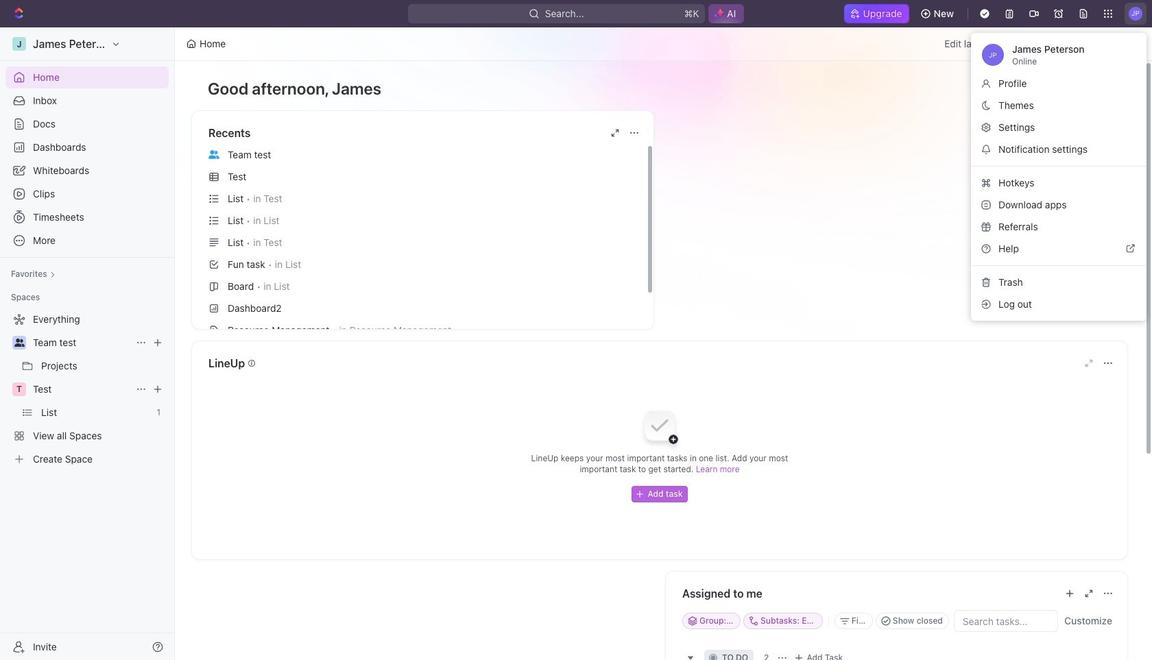 Task type: locate. For each thing, give the bounding box(es) containing it.
test, , element
[[12, 383, 26, 397]]

tree
[[5, 309, 169, 471]]

user group image
[[209, 150, 220, 159]]

tree inside sidebar 'navigation'
[[5, 309, 169, 471]]

user group image
[[14, 339, 24, 347]]



Task type: describe. For each thing, give the bounding box(es) containing it.
Search tasks... text field
[[955, 611, 1058, 632]]

sidebar navigation
[[0, 27, 175, 661]]



Task type: vqa. For each thing, say whether or not it's contained in the screenshot.
"Test, ," "Element"
yes



